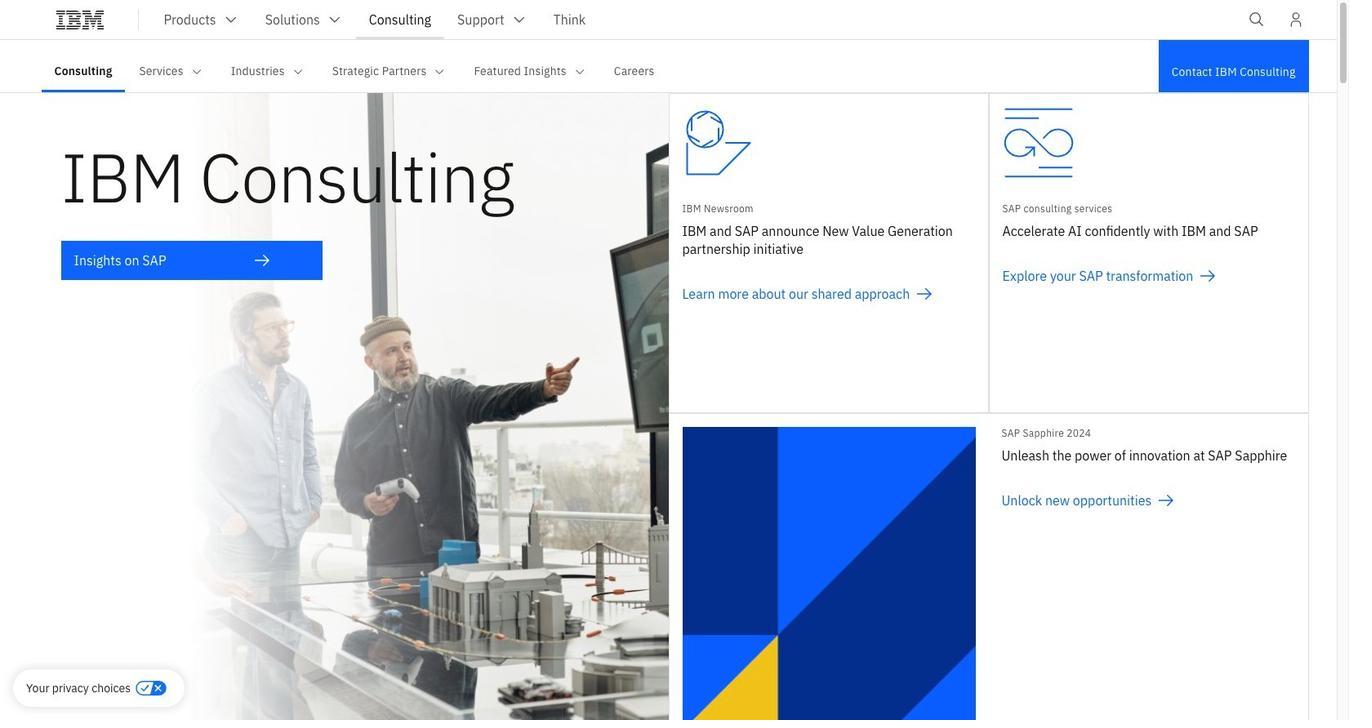 Task type: locate. For each thing, give the bounding box(es) containing it.
your privacy choices element
[[26, 680, 131, 698]]



Task type: vqa. For each thing, say whether or not it's contained in the screenshot.
Your privacy choices element
yes



